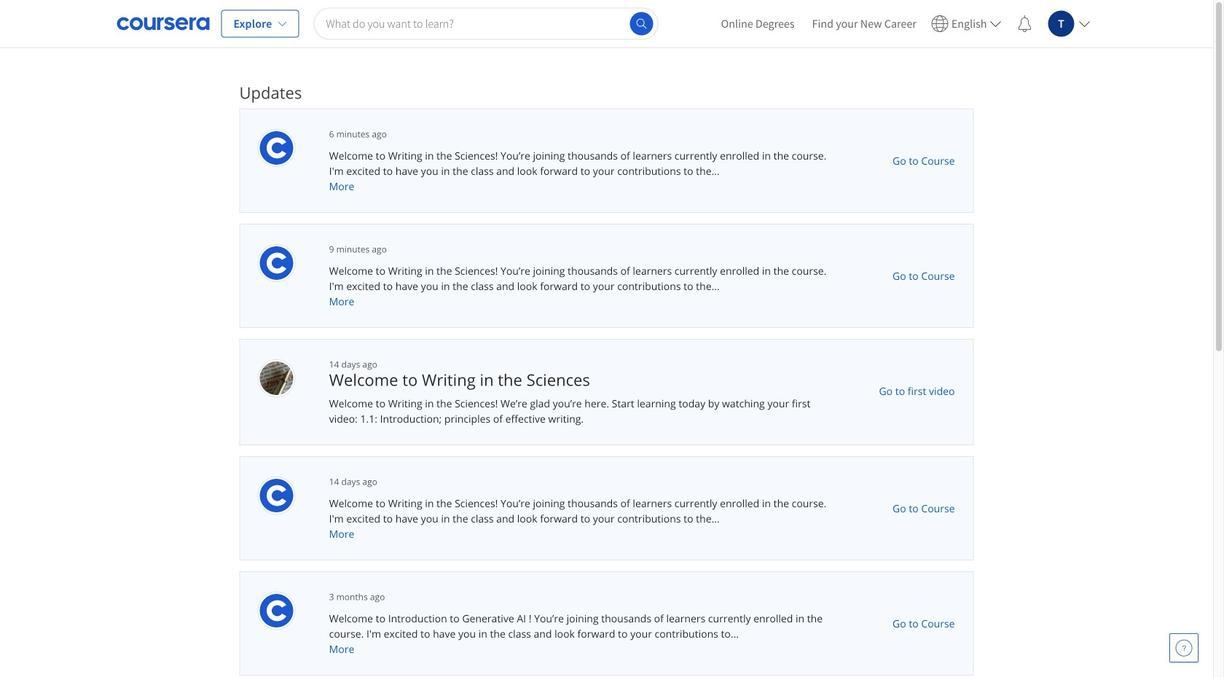 Task type: locate. For each thing, give the bounding box(es) containing it.
What do you want to learn? text field
[[314, 8, 659, 40]]

coursera image
[[117, 12, 210, 35]]

None search field
[[314, 8, 659, 40]]



Task type: describe. For each thing, give the bounding box(es) containing it.
help center image
[[1176, 639, 1194, 657]]



Task type: vqa. For each thing, say whether or not it's contained in the screenshot.
What do you want to learn? text field
yes



